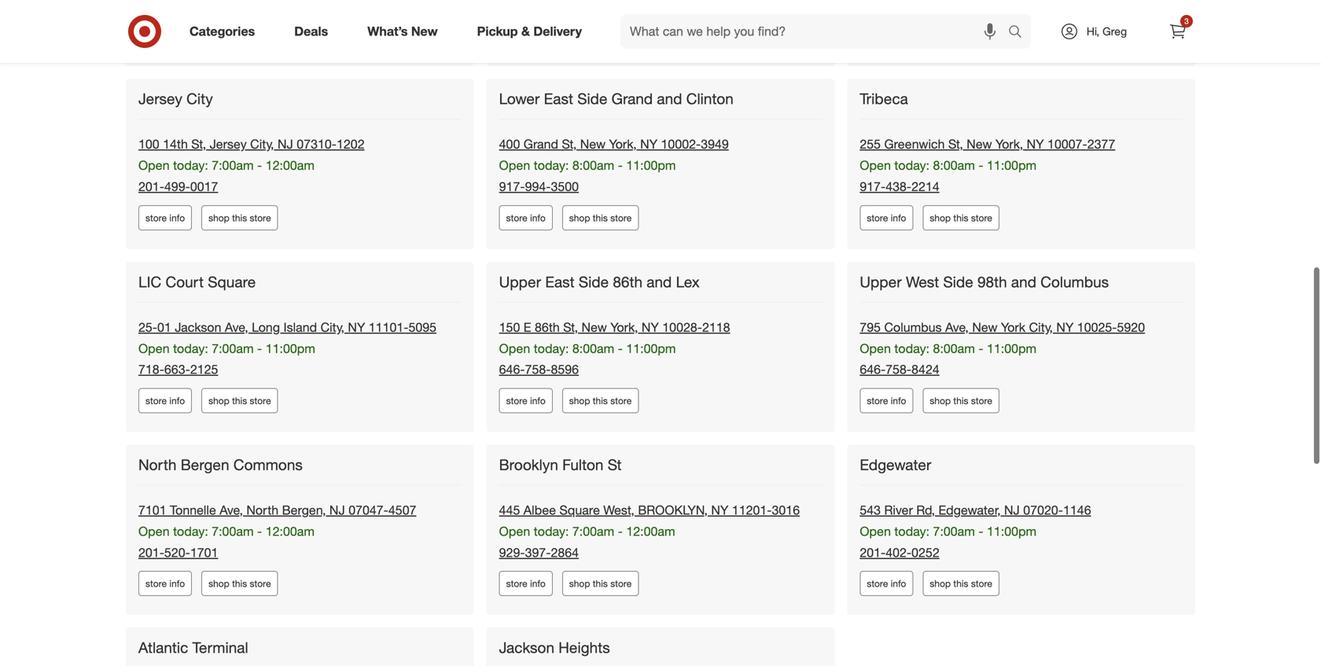 Task type: describe. For each thing, give the bounding box(es) containing it.
795 columbus ave, new york city, ny 10025-5920 open today: 8:00am - 11:00pm 646-758-8424
[[860, 272, 1146, 329]]

east for lower
[[544, 42, 574, 60]]

today: inside 100 14th st, jersey city, nj 07310-1202 open today: 7:00am - 12:00am 201-499-0017
[[173, 110, 208, 125]]

shop for upper east side 86th and lex
[[569, 347, 590, 359]]

flatbush
[[163, 638, 211, 653]]

shop for jersey city
[[209, 164, 230, 176]]

jersey city
[[138, 42, 213, 60]]

10025-
[[1078, 272, 1118, 287]]

255 greenwich st, new york, ny 10007-2377 link
[[860, 89, 1116, 104]]

open inside 400 grand st, new york, ny 10002-3949 open today: 8:00am - 11:00pm 917-994-3500
[[499, 110, 531, 125]]

1304
[[703, 638, 731, 653]]

994-
[[525, 131, 551, 146]]

10007-
[[1048, 89, 1088, 104]]

store down 445 albee square west, brooklyn, ny 11201-3016 open today: 7:00am - 12:00am 929-397-2864
[[611, 530, 632, 542]]

shop this store for jersey city
[[209, 164, 271, 176]]

100
[[138, 89, 159, 104]]

upper west side 98th and columbus link
[[860, 225, 1113, 244]]

ave, for 139 flatbush ave, brooklyn, ny 11217-1403
[[215, 638, 238, 653]]

greenwich
[[885, 89, 945, 104]]

store down 520-
[[146, 530, 167, 542]]

this for north bergen commons
[[232, 530, 247, 542]]

and for lex
[[647, 225, 672, 243]]

store down 646-758-8424 link
[[867, 347, 889, 359]]

shop this store button for upper east side 86th and lex
[[562, 340, 639, 365]]

shop this store button for lower east side grand and clinton
[[562, 157, 639, 182]]

shop for tribeca
[[930, 164, 951, 176]]

st
[[608, 408, 622, 426]]

info for edgewater
[[891, 530, 907, 542]]

upper east side 86th and lex
[[499, 225, 700, 243]]

store info link for jersey city
[[138, 157, 192, 182]]

store down 402-
[[867, 530, 889, 542]]

store down 994-
[[506, 164, 528, 176]]

shop this store button for jersey city
[[202, 157, 278, 182]]

new inside "link"
[[411, 24, 438, 39]]

shop this store button for lic court square
[[202, 340, 278, 365]]

lic court square link
[[138, 225, 259, 244]]

shop this store for lic court square
[[209, 347, 271, 359]]

search
[[1002, 25, 1039, 41]]

- inside 150 e 86th st, new york, ny 10028-2118 open today: 8:00am - 11:00pm 646-758-8596
[[618, 293, 623, 308]]

this for lic court square
[[232, 347, 247, 359]]

7101
[[138, 455, 166, 470]]

store info link for lower east side grand and clinton
[[499, 157, 553, 182]]

store down 7101 tonnelle ave, north bergen, nj 07047-4507 open today: 7:00am - 12:00am 201-520-1701
[[250, 530, 271, 542]]

0252
[[912, 497, 940, 512]]

square for albee
[[560, 455, 600, 470]]

shop this store button for tribeca
[[923, 157, 1000, 182]]

today: inside 25-01 jackson ave, long island city, ny 11101-5095 open today: 7:00am - 11:00pm 718-663-2125
[[173, 293, 208, 308]]

commons
[[234, 408, 303, 426]]

this for jersey city
[[232, 164, 247, 176]]

718-
[[138, 314, 164, 329]]

lower east side grand and clinton
[[499, 42, 734, 60]]

store info for north bergen commons
[[146, 530, 185, 542]]

today: inside 7101 tonnelle ave, north bergen, nj 07047-4507 open today: 7:00am - 12:00am 201-520-1701
[[173, 476, 208, 491]]

- inside 795 columbus ave, new york city, ny 10025-5920 open today: 8:00am - 11:00pm 646-758-8424
[[979, 293, 984, 308]]

2125
[[190, 314, 218, 329]]

new inside 150 e 86th st, new york, ny 10028-2118 open today: 8:00am - 11:00pm 646-758-8596
[[582, 272, 607, 287]]

store down '646-758-8596' link
[[506, 347, 528, 359]]

&
[[522, 24, 530, 39]]

store info for tribeca
[[867, 164, 907, 176]]

brooklyn fulton st
[[499, 408, 622, 426]]

shop for north bergen commons
[[209, 530, 230, 542]]

07020-
[[1024, 455, 1064, 470]]

shop for lic court square
[[209, 347, 230, 359]]

store down 438-
[[867, 164, 889, 176]]

store down 929-
[[506, 530, 528, 542]]

store down 718-
[[146, 347, 167, 359]]

this for brooklyn fulton st
[[593, 530, 608, 542]]

543 river rd, edgewater, nj 07020-1146 open today: 7:00am - 11:00pm 201-402-0252
[[860, 455, 1092, 512]]

store down 255 greenwich st, new york, ny 10007-2377 open today: 8:00am - 11:00pm 917-438-2214
[[972, 164, 993, 176]]

nj for north bergen commons
[[330, 455, 345, 470]]

100 14th st, jersey city, nj 07310-1202 open today: 7:00am - 12:00am 201-499-0017
[[138, 89, 365, 146]]

445
[[499, 455, 520, 470]]

store info link for upper west side 98th and columbus
[[860, 340, 914, 365]]

ny left 11373-
[[642, 638, 660, 653]]

1202
[[337, 89, 365, 104]]

543 river rd, edgewater, nj 07020-1146 link
[[860, 455, 1092, 470]]

201-402-0252 link
[[860, 497, 940, 512]]

store info link for edgewater
[[860, 523, 914, 549]]

store down 150 e 86th st, new york, ny 10028-2118 open today: 8:00am - 11:00pm 646-758-8596
[[611, 347, 632, 359]]

today: inside 445 albee square west, brooklyn, ny 11201-3016 open today: 7:00am - 12:00am 929-397-2864
[[534, 476, 569, 491]]

shop this store button for brooklyn fulton st
[[562, 523, 639, 549]]

25-01 jackson ave, long island city, ny 11101-5095 open today: 7:00am - 11:00pm 718-663-2125
[[138, 272, 437, 329]]

pickup
[[477, 24, 518, 39]]

open inside 100 14th st, jersey city, nj 07310-1202 open today: 7:00am - 12:00am 201-499-0017
[[138, 110, 170, 125]]

info for brooklyn fulton st
[[530, 530, 546, 542]]

11201-
[[732, 455, 772, 470]]

14th
[[163, 89, 188, 104]]

shop for lower east side grand and clinton
[[569, 164, 590, 176]]

york
[[1002, 272, 1026, 287]]

11:00pm inside 400 grand st, new york, ny 10002-3949 open today: 8:00am - 11:00pm 917-994-3500
[[627, 110, 676, 125]]

11:00pm inside '543 river rd, edgewater, nj 07020-1146 open today: 7:00am - 11:00pm 201-402-0252'
[[988, 476, 1037, 491]]

ny inside 25-01 jackson ave, long island city, ny 11101-5095 open today: 7:00am - 11:00pm 718-663-2125
[[348, 272, 365, 287]]

255
[[860, 89, 881, 104]]

139 flatbush ave, brooklyn, ny 11217-1403
[[138, 638, 387, 653]]

0017
[[190, 131, 218, 146]]

terminal
[[192, 591, 248, 609]]

store info link for north bergen commons
[[138, 523, 192, 549]]

0 vertical spatial grand
[[612, 42, 653, 60]]

7:00am for jersey city
[[212, 110, 254, 125]]

search button
[[1002, 14, 1039, 52]]

1 vertical spatial jackson
[[499, 591, 555, 609]]

lex
[[676, 225, 700, 243]]

upper for upper east side 86th and lex
[[499, 225, 541, 243]]

this for lower east side grand and clinton
[[593, 164, 608, 176]]

today: inside 255 greenwich st, new york, ny 10007-2377 open today: 8:00am - 11:00pm 917-438-2214
[[895, 110, 930, 125]]

open inside 25-01 jackson ave, long island city, ny 11101-5095 open today: 7:00am - 11:00pm 718-663-2125
[[138, 293, 170, 308]]

today: inside 795 columbus ave, new york city, ny 10025-5920 open today: 8:00am - 11:00pm 646-758-8424
[[895, 293, 930, 308]]

ny inside 400 grand st, new york, ny 10002-3949 open today: 8:00am - 11:00pm 917-994-3500
[[641, 89, 658, 104]]

and for columbus
[[1012, 225, 1037, 243]]

7:00am inside '543 river rd, edgewater, nj 07020-1146 open today: 7:00am - 11:00pm 201-402-0252'
[[934, 476, 976, 491]]

store down 400 grand st, new york, ny 10002-3949 open today: 8:00am - 11:00pm 917-994-3500
[[611, 164, 632, 176]]

shop this store button for north bergen commons
[[202, 523, 278, 549]]

758- for east
[[525, 314, 551, 329]]

st, for lower east side grand and clinton
[[562, 89, 577, 104]]

atlantic
[[138, 591, 188, 609]]

this for upper west side 98th and columbus
[[954, 347, 969, 359]]

4507
[[389, 455, 417, 470]]

hi, greg
[[1087, 24, 1128, 38]]

11373-
[[663, 638, 703, 653]]

- inside '543 river rd, edgewater, nj 07020-1146 open today: 7:00am - 11:00pm 201-402-0252'
[[979, 476, 984, 491]]

150 e 86th st, new york, ny 10028-2118 link
[[499, 272, 731, 287]]

201- for north bergen commons
[[138, 497, 164, 512]]

8:00am inside 255 greenwich st, new york, ny 10007-2377 open today: 8:00am - 11:00pm 917-438-2214
[[934, 110, 976, 125]]

this for edgewater
[[954, 530, 969, 542]]

0 horizontal spatial north
[[138, 408, 177, 426]]

pickup & delivery link
[[464, 14, 602, 49]]

929-
[[499, 497, 525, 512]]

info for lic court square
[[170, 347, 185, 359]]

jersey city link
[[138, 42, 216, 60]]

albee
[[524, 455, 556, 470]]

store down 100 14th st, jersey city, nj 07310-1202 open today: 7:00am - 12:00am 201-499-0017
[[250, 164, 271, 176]]

10028-
[[663, 272, 703, 287]]

795
[[860, 272, 881, 287]]

city, inside 25-01 jackson ave, long island city, ny 11101-5095 open today: 7:00am - 11:00pm 718-663-2125
[[321, 272, 345, 287]]

12:00am for brooklyn fulton st
[[627, 476, 676, 491]]

shop for brooklyn fulton st
[[569, 530, 590, 542]]

tribeca
[[860, 42, 909, 60]]

201- inside '543 river rd, edgewater, nj 07020-1146 open today: 7:00am - 11:00pm 201-402-0252'
[[860, 497, 886, 512]]

store info for upper east side 86th and lex
[[506, 347, 546, 359]]

8:00am inside 400 grand st, new york, ny 10002-3949 open today: 8:00am - 11:00pm 917-994-3500
[[573, 110, 615, 125]]

store info link for lic court square
[[138, 340, 192, 365]]

delivery
[[534, 24, 582, 39]]

1146
[[1064, 455, 1092, 470]]

north bergen commons link
[[138, 408, 306, 427]]

929-397-2864 link
[[499, 497, 579, 512]]

201-499-0017 link
[[138, 131, 218, 146]]

100 14th st, jersey city, nj 07310-1202 link
[[138, 89, 365, 104]]

201-520-1701 link
[[138, 497, 218, 512]]

store info for lic court square
[[146, 347, 185, 359]]

edgewater
[[860, 408, 932, 426]]

shop this store for brooklyn fulton st
[[569, 530, 632, 542]]

- inside 100 14th st, jersey city, nj 07310-1202 open today: 7:00am - 12:00am 201-499-0017
[[257, 110, 262, 125]]

402-
[[886, 497, 912, 512]]

store info link for brooklyn fulton st
[[499, 523, 553, 549]]

store down '543 river rd, edgewater, nj 07020-1146 open today: 7:00am - 11:00pm 201-402-0252'
[[972, 530, 993, 542]]

11217-
[[319, 638, 359, 653]]

1403
[[359, 638, 387, 653]]

jackson inside 25-01 jackson ave, long island city, ny 11101-5095 open today: 7:00am - 11:00pm 718-663-2125
[[175, 272, 221, 287]]

york, for tribeca
[[996, 89, 1024, 104]]

7:00am inside 25-01 jackson ave, long island city, ny 11101-5095 open today: 7:00am - 11:00pm 718-663-2125
[[212, 293, 254, 308]]



Task type: vqa. For each thing, say whether or not it's contained in the screenshot.


Task type: locate. For each thing, give the bounding box(es) containing it.
and for clinton
[[657, 42, 683, 60]]

deals link
[[281, 14, 348, 49]]

ave, inside 795 columbus ave, new york city, ny 10025-5920 open today: 8:00am - 11:00pm 646-758-8424
[[946, 272, 969, 287]]

0 vertical spatial jackson
[[175, 272, 221, 287]]

info for tribeca
[[891, 164, 907, 176]]

new for tribeca
[[967, 89, 993, 104]]

1701
[[190, 497, 218, 512]]

new for upper west side 98th and columbus
[[973, 272, 998, 287]]

917- inside 400 grand st, new york, ny 10002-3949 open today: 8:00am - 11:00pm 917-994-3500
[[499, 131, 525, 146]]

tonnelle
[[170, 455, 216, 470]]

york, inside 400 grand st, new york, ny 10002-3949 open today: 8:00am - 11:00pm 917-994-3500
[[609, 89, 637, 104]]

shop down '2864'
[[569, 530, 590, 542]]

255 greenwich st, new york, ny 10007-2377 open today: 8:00am - 11:00pm 917-438-2214
[[860, 89, 1116, 146]]

445 albee square west, brooklyn, ny 11201-3016 open today: 7:00am - 12:00am 929-397-2864
[[499, 455, 800, 512]]

store info for jersey city
[[146, 164, 185, 176]]

city, right island
[[321, 272, 345, 287]]

663-
[[164, 314, 190, 329]]

5095
[[409, 272, 437, 287]]

25-01 jackson ave, long island city, ny 11101-5095 link
[[138, 272, 437, 287]]

open inside 445 albee square west, brooklyn, ny 11201-3016 open today: 7:00am - 12:00am 929-397-2864
[[499, 476, 531, 491]]

917-994-3500 link
[[499, 131, 579, 146]]

0 horizontal spatial square
[[208, 225, 256, 243]]

new for lower east side grand and clinton
[[581, 89, 606, 104]]

york, inside 150 e 86th st, new york, ny 10028-2118 open today: 8:00am - 11:00pm 646-758-8596
[[611, 272, 638, 287]]

0 horizontal spatial 646-
[[499, 314, 525, 329]]

what's new link
[[354, 14, 458, 49]]

shop down the 8424
[[930, 347, 951, 359]]

- down 400 grand st, new york, ny 10002-3949 link
[[618, 110, 623, 125]]

court
[[166, 225, 204, 243]]

445 albee square west, brooklyn, ny 11201-3016 link
[[499, 455, 800, 470]]

atlantic terminal
[[138, 591, 248, 609]]

1 horizontal spatial jersey
[[210, 89, 247, 104]]

info down 663-
[[170, 347, 185, 359]]

atlantic terminal link
[[138, 591, 252, 610]]

12:00am for jersey city
[[266, 110, 315, 125]]

today: inside '543 river rd, edgewater, nj 07020-1146 open today: 7:00am - 11:00pm 201-402-0252'
[[895, 476, 930, 491]]

shop this store
[[209, 164, 271, 176], [569, 164, 632, 176], [930, 164, 993, 176], [209, 347, 271, 359], [569, 347, 632, 359], [930, 347, 993, 359], [209, 530, 271, 542], [569, 530, 632, 542], [930, 530, 993, 542]]

lic court square
[[138, 225, 256, 243]]

shop this store down 3500
[[569, 164, 632, 176]]

jackson heights link
[[499, 591, 613, 610]]

11:00pm inside 150 e 86th st, new york, ny 10028-2118 open today: 8:00am - 11:00pm 646-758-8596
[[627, 293, 676, 308]]

shop this store button down '2864'
[[562, 523, 639, 549]]

201- down 100
[[138, 131, 164, 146]]

info
[[170, 164, 185, 176], [530, 164, 546, 176], [891, 164, 907, 176], [170, 347, 185, 359], [530, 347, 546, 359], [891, 347, 907, 359], [170, 530, 185, 542], [530, 530, 546, 542], [891, 530, 907, 542]]

york, left 10007-
[[996, 89, 1024, 104]]

shop for upper west side 98th and columbus
[[930, 347, 951, 359]]

1 horizontal spatial north
[[247, 455, 279, 470]]

heights
[[559, 591, 610, 609]]

3 link
[[1161, 14, 1196, 49]]

shop this store button down 2125
[[202, 340, 278, 365]]

ave, inside 25-01 jackson ave, long island city, ny 11101-5095 open today: 7:00am - 11:00pm 718-663-2125
[[225, 272, 248, 287]]

today: up 718-663-2125 "link"
[[173, 293, 208, 308]]

today: up 646-758-8424 link
[[895, 293, 930, 308]]

upper left west
[[860, 225, 902, 243]]

info down 438-
[[891, 164, 907, 176]]

2 646- from the left
[[860, 314, 886, 329]]

2 horizontal spatial city,
[[1030, 272, 1054, 287]]

12:00am down 7101 tonnelle ave, north bergen, nj 07047-4507 link
[[266, 476, 315, 491]]

- down "100 14th st, jersey city, nj 07310-1202" link
[[257, 110, 262, 125]]

nj for jersey city
[[278, 89, 293, 104]]

new down lower east side grand and clinton
[[581, 89, 606, 104]]

store info down 520-
[[146, 530, 185, 542]]

today: down albee
[[534, 476, 569, 491]]

-
[[257, 110, 262, 125], [618, 110, 623, 125], [979, 110, 984, 125], [257, 293, 262, 308], [618, 293, 623, 308], [979, 293, 984, 308], [257, 476, 262, 491], [618, 476, 623, 491], [979, 476, 984, 491]]

ny inside 255 greenwich st, new york, ny 10007-2377 open today: 8:00am - 11:00pm 917-438-2214
[[1027, 89, 1045, 104]]

shop this store for upper east side 86th and lex
[[569, 347, 632, 359]]

new inside 795 columbus ave, new york city, ny 10025-5920 open today: 8:00am - 11:00pm 646-758-8424
[[973, 272, 998, 287]]

8596
[[551, 314, 579, 329]]

40-25 82nd st, elmhurst, ny 11373-1304 link
[[499, 638, 731, 653]]

1 horizontal spatial square
[[560, 455, 600, 470]]

- inside 7101 tonnelle ave, north bergen, nj 07047-4507 open today: 7:00am - 12:00am 201-520-1701
[[257, 476, 262, 491]]

north bergen commons
[[138, 408, 303, 426]]

758- inside 795 columbus ave, new york city, ny 10025-5920 open today: 8:00am - 11:00pm 646-758-8424
[[886, 314, 912, 329]]

this down 150 e 86th st, new york, ny 10028-2118 open today: 8:00am - 11:00pm 646-758-8596
[[593, 347, 608, 359]]

side for grand
[[578, 42, 608, 60]]

- down the west,
[[618, 476, 623, 491]]

open inside '543 river rd, edgewater, nj 07020-1146 open today: 7:00am - 11:00pm 201-402-0252'
[[860, 476, 891, 491]]

758- for west
[[886, 314, 912, 329]]

shop this store button down 3500
[[562, 157, 639, 182]]

11:00pm inside 255 greenwich st, new york, ny 10007-2377 open today: 8:00am - 11:00pm 917-438-2214
[[988, 110, 1037, 125]]

side for 98th
[[944, 225, 974, 243]]

1 917- from the left
[[499, 131, 525, 146]]

info for upper east side 86th and lex
[[530, 347, 546, 359]]

shop this store down 2125
[[209, 347, 271, 359]]

store down 795 columbus ave, new york city, ny 10025-5920 open today: 8:00am - 11:00pm 646-758-8424
[[972, 347, 993, 359]]

upper
[[499, 225, 541, 243], [860, 225, 902, 243]]

square for court
[[208, 225, 256, 243]]

st, right 14th
[[191, 89, 206, 104]]

ny left 11217-
[[298, 638, 315, 653]]

1 horizontal spatial columbus
[[1041, 225, 1110, 243]]

pickup & delivery
[[477, 24, 582, 39]]

1 646- from the left
[[499, 314, 525, 329]]

nj inside '543 river rd, edgewater, nj 07020-1146 open today: 7:00am - 11:00pm 201-402-0252'
[[1005, 455, 1020, 470]]

west,
[[604, 455, 635, 470]]

north left bergen,
[[247, 455, 279, 470]]

this for upper east side 86th and lex
[[593, 347, 608, 359]]

store info link for upper east side 86th and lex
[[499, 340, 553, 365]]

1 horizontal spatial nj
[[330, 455, 345, 470]]

tribeca link
[[860, 42, 912, 60]]

shop down the 2214
[[930, 164, 951, 176]]

jackson heights
[[499, 591, 610, 609]]

brooklyn fulton st link
[[499, 408, 625, 427]]

store info down 499-
[[146, 164, 185, 176]]

86th inside 150 e 86th st, new york, ny 10028-2118 open today: 8:00am - 11:00pm 646-758-8596
[[535, 272, 560, 287]]

201- down 543
[[860, 497, 886, 512]]

1 horizontal spatial 917-
[[860, 131, 886, 146]]

0 vertical spatial north
[[138, 408, 177, 426]]

info down 994-
[[530, 164, 546, 176]]

open up 929-
[[499, 476, 531, 491]]

- inside 255 greenwich st, new york, ny 10007-2377 open today: 8:00am - 11:00pm 917-438-2214
[[979, 110, 984, 125]]

grand inside 400 grand st, new york, ny 10002-3949 open today: 8:00am - 11:00pm 917-994-3500
[[524, 89, 559, 104]]

2864
[[551, 497, 579, 512]]

store info down '646-758-8596' link
[[506, 347, 546, 359]]

shop this store down the 8424
[[930, 347, 993, 359]]

646- for upper west side 98th and columbus
[[860, 314, 886, 329]]

0 horizontal spatial jersey
[[138, 42, 182, 60]]

12:00am down the 445 albee square west, brooklyn, ny 11201-3016 link
[[627, 476, 676, 491]]

201- inside 7101 tonnelle ave, north bergen, nj 07047-4507 open today: 7:00am - 12:00am 201-520-1701
[[138, 497, 164, 512]]

st, inside 255 greenwich st, new york, ny 10007-2377 open today: 8:00am - 11:00pm 917-438-2214
[[949, 89, 964, 104]]

What can we help you find? suggestions appear below search field
[[621, 14, 1013, 49]]

646- inside 150 e 86th st, new york, ny 10028-2118 open today: 8:00am - 11:00pm 646-758-8596
[[499, 314, 525, 329]]

this down '543 river rd, edgewater, nj 07020-1146 open today: 7:00am - 11:00pm 201-402-0252'
[[954, 530, 969, 542]]

st, for tribeca
[[949, 89, 964, 104]]

store down 25-01 jackson ave, long island city, ny 11101-5095 open today: 7:00am - 11:00pm 718-663-2125
[[250, 347, 271, 359]]

store info link for tribeca
[[860, 157, 914, 182]]

jersey inside jersey city link
[[138, 42, 182, 60]]

info for north bergen commons
[[170, 530, 185, 542]]

shop this store button
[[202, 157, 278, 182], [562, 157, 639, 182], [923, 157, 1000, 182], [202, 340, 278, 365], [562, 340, 639, 365], [923, 340, 1000, 365], [202, 523, 278, 549], [562, 523, 639, 549], [923, 523, 1000, 549]]

0 vertical spatial jersey
[[138, 42, 182, 60]]

york, inside 255 greenwich st, new york, ny 10007-2377 open today: 8:00am - 11:00pm 917-438-2214
[[996, 89, 1024, 104]]

917- inside 255 greenwich st, new york, ny 10007-2377 open today: 8:00am - 11:00pm 917-438-2214
[[860, 131, 886, 146]]

shop this store button for upper west side 98th and columbus
[[923, 340, 1000, 365]]

ave,
[[225, 272, 248, 287], [946, 272, 969, 287], [220, 455, 243, 470], [215, 638, 238, 653]]

1 horizontal spatial upper
[[860, 225, 902, 243]]

0 horizontal spatial 86th
[[535, 272, 560, 287]]

e
[[524, 272, 532, 287]]

what's
[[368, 24, 408, 39]]

city, inside 100 14th st, jersey city, nj 07310-1202 open today: 7:00am - 12:00am 201-499-0017
[[250, 89, 274, 104]]

city, inside 795 columbus ave, new york city, ny 10025-5920 open today: 8:00am - 11:00pm 646-758-8424
[[1030, 272, 1054, 287]]

store
[[146, 164, 167, 176], [250, 164, 271, 176], [506, 164, 528, 176], [611, 164, 632, 176], [867, 164, 889, 176], [972, 164, 993, 176], [146, 347, 167, 359], [250, 347, 271, 359], [506, 347, 528, 359], [611, 347, 632, 359], [867, 347, 889, 359], [972, 347, 993, 359], [146, 530, 167, 542], [250, 530, 271, 542], [506, 530, 528, 542], [611, 530, 632, 542], [867, 530, 889, 542], [972, 530, 993, 542]]

shop this store for lower east side grand and clinton
[[569, 164, 632, 176]]

8:00am down 400 grand st, new york, ny 10002-3949 link
[[573, 110, 615, 125]]

shop this store button for edgewater
[[923, 523, 1000, 549]]

01
[[157, 272, 171, 287]]

0 horizontal spatial 758-
[[525, 314, 551, 329]]

2 horizontal spatial nj
[[1005, 455, 1020, 470]]

shop this store for tribeca
[[930, 164, 993, 176]]

columbus
[[1041, 225, 1110, 243], [885, 272, 942, 287]]

east for upper
[[546, 225, 575, 243]]

7:00am inside 7101 tonnelle ave, north bergen, nj 07047-4507 open today: 7:00am - 12:00am 201-520-1701
[[212, 476, 254, 491]]

categories
[[190, 24, 255, 39]]

07310-
[[297, 89, 337, 104]]

917-
[[499, 131, 525, 146], [860, 131, 886, 146]]

open inside 7101 tonnelle ave, north bergen, nj 07047-4507 open today: 7:00am - 12:00am 201-520-1701
[[138, 476, 170, 491]]

1 horizontal spatial grand
[[612, 42, 653, 60]]

this for tribeca
[[954, 164, 969, 176]]

store info link down 438-
[[860, 157, 914, 182]]

store info link down 402-
[[860, 523, 914, 549]]

city, left 07310-
[[250, 89, 274, 104]]

12:00am inside 100 14th st, jersey city, nj 07310-1202 open today: 7:00am - 12:00am 201-499-0017
[[266, 110, 315, 125]]

side up 150 e 86th st, new york, ny 10028-2118 link
[[579, 225, 609, 243]]

1 horizontal spatial 758-
[[886, 314, 912, 329]]

7:00am down edgewater,
[[934, 476, 976, 491]]

new
[[411, 24, 438, 39], [581, 89, 606, 104], [967, 89, 993, 104], [582, 272, 607, 287], [973, 272, 998, 287]]

40-
[[499, 638, 518, 653]]

1 758- from the left
[[525, 314, 551, 329]]

ave, left long
[[225, 272, 248, 287]]

758- inside 150 e 86th st, new york, ny 10028-2118 open today: 8:00am - 11:00pm 646-758-8596
[[525, 314, 551, 329]]

open down '150'
[[499, 293, 531, 308]]

york, for lower east side grand and clinton
[[609, 89, 637, 104]]

1 horizontal spatial 86th
[[613, 225, 643, 243]]

2 758- from the left
[[886, 314, 912, 329]]

2377
[[1088, 89, 1116, 104]]

columbus inside 795 columbus ave, new york city, ny 10025-5920 open today: 8:00am - 11:00pm 646-758-8424
[[885, 272, 942, 287]]

bergen,
[[282, 455, 326, 470]]

this down 255 greenwich st, new york, ny 10007-2377 open today: 8:00am - 11:00pm 917-438-2214
[[954, 164, 969, 176]]

2 917- from the left
[[860, 131, 886, 146]]

store info for lower east side grand and clinton
[[506, 164, 546, 176]]

499-
[[164, 131, 190, 146]]

646- inside 795 columbus ave, new york city, ny 10025-5920 open today: 8:00am - 11:00pm 646-758-8424
[[860, 314, 886, 329]]

side
[[578, 42, 608, 60], [579, 225, 609, 243], [944, 225, 974, 243]]

0 horizontal spatial city,
[[250, 89, 274, 104]]

new inside 255 greenwich st, new york, ny 10007-2377 open today: 8:00am - 11:00pm 917-438-2214
[[967, 89, 993, 104]]

1 horizontal spatial 646-
[[860, 314, 886, 329]]

shop this store for edgewater
[[930, 530, 993, 542]]

north inside 7101 tonnelle ave, north bergen, nj 07047-4507 open today: 7:00am - 12:00am 201-520-1701
[[247, 455, 279, 470]]

11:00pm inside 25-01 jackson ave, long island city, ny 11101-5095 open today: 7:00am - 11:00pm 718-663-2125
[[266, 293, 315, 308]]

bergen
[[181, 408, 229, 426]]

today: inside 150 e 86th st, new york, ny 10028-2118 open today: 8:00am - 11:00pm 646-758-8596
[[534, 293, 569, 308]]

shop this store for north bergen commons
[[209, 530, 271, 542]]

nj inside 7101 tonnelle ave, north bergen, nj 07047-4507 open today: 7:00am - 12:00am 201-520-1701
[[330, 455, 345, 470]]

st, inside 150 e 86th st, new york, ny 10028-2118 open today: 8:00am - 11:00pm 646-758-8596
[[564, 272, 578, 287]]

1 vertical spatial north
[[247, 455, 279, 470]]

0 horizontal spatial nj
[[278, 89, 293, 104]]

201- down 7101 at the left bottom of the page
[[138, 497, 164, 512]]

1 vertical spatial square
[[560, 455, 600, 470]]

square left the west,
[[560, 455, 600, 470]]

store down 499-
[[146, 164, 167, 176]]

ave, for 795 columbus ave, new york city, ny 10025-5920 open today: 8:00am - 11:00pm 646-758-8424
[[946, 272, 969, 287]]

12:00am down 07310-
[[266, 110, 315, 125]]

nj left the 07047-
[[330, 455, 345, 470]]

hi,
[[1087, 24, 1100, 38]]

0 vertical spatial columbus
[[1041, 225, 1110, 243]]

store info link down 646-758-8424 link
[[860, 340, 914, 365]]

shop this store down the 2214
[[930, 164, 993, 176]]

shop
[[209, 164, 230, 176], [569, 164, 590, 176], [930, 164, 951, 176], [209, 347, 230, 359], [569, 347, 590, 359], [930, 347, 951, 359], [209, 530, 230, 542], [569, 530, 590, 542], [930, 530, 951, 542]]

646- for upper east side 86th and lex
[[499, 314, 525, 329]]

1 horizontal spatial jackson
[[499, 591, 555, 609]]

ny inside 795 columbus ave, new york city, ny 10025-5920 open today: 8:00am - 11:00pm 646-758-8424
[[1057, 272, 1074, 287]]

12:00am for north bergen commons
[[266, 476, 315, 491]]

0 horizontal spatial upper
[[499, 225, 541, 243]]

shop down 3500
[[569, 164, 590, 176]]

st, inside 100 14th st, jersey city, nj 07310-1202 open today: 7:00am - 12:00am 201-499-0017
[[191, 89, 206, 104]]

today: up '201-499-0017' link
[[173, 110, 208, 125]]

917-438-2214 link
[[860, 131, 940, 146]]

917- down 400
[[499, 131, 525, 146]]

today: inside 400 grand st, new york, ny 10002-3949 open today: 8:00am - 11:00pm 917-994-3500
[[534, 110, 569, 125]]

3016
[[772, 455, 800, 470]]

upper for upper west side 98th and columbus
[[860, 225, 902, 243]]

today: down greenwich at the top right
[[895, 110, 930, 125]]

86th up 150 e 86th st, new york, ny 10028-2118 link
[[613, 225, 643, 243]]

city,
[[250, 89, 274, 104], [321, 272, 345, 287], [1030, 272, 1054, 287]]

ny inside 150 e 86th st, new york, ny 10028-2118 open today: 8:00am - 11:00pm 646-758-8596
[[642, 272, 659, 287]]

3949
[[701, 89, 729, 104]]

0 horizontal spatial 917-
[[499, 131, 525, 146]]

0 vertical spatial square
[[208, 225, 256, 243]]

open down 400
[[499, 110, 531, 125]]

ny inside 445 albee square west, brooklyn, ny 11201-3016 open today: 7:00am - 12:00am 929-397-2864
[[712, 455, 729, 470]]

square
[[208, 225, 256, 243], [560, 455, 600, 470]]

shop for edgewater
[[930, 530, 951, 542]]

8:00am inside 150 e 86th st, new york, ny 10028-2118 open today: 8:00am - 11:00pm 646-758-8596
[[573, 293, 615, 308]]

- inside 445 albee square west, brooklyn, ny 11201-3016 open today: 7:00am - 12:00am 929-397-2864
[[618, 476, 623, 491]]

and
[[657, 42, 683, 60], [647, 225, 672, 243], [1012, 225, 1037, 243]]

- inside 400 grand st, new york, ny 10002-3949 open today: 8:00am - 11:00pm 917-994-3500
[[618, 110, 623, 125]]

columbus inside upper west side 98th and columbus link
[[1041, 225, 1110, 243]]

7101 tonnelle ave, north bergen, nj 07047-4507 open today: 7:00am - 12:00am 201-520-1701
[[138, 455, 417, 512]]

river
[[885, 455, 913, 470]]

7101 tonnelle ave, north bergen, nj 07047-4507 link
[[138, 455, 417, 470]]

5920
[[1118, 272, 1146, 287]]

ave, inside 7101 tonnelle ave, north bergen, nj 07047-4507 open today: 7:00am - 12:00am 201-520-1701
[[220, 455, 243, 470]]

7:00am inside 445 albee square west, brooklyn, ny 11201-3016 open today: 7:00am - 12:00am 929-397-2864
[[573, 476, 615, 491]]

0 horizontal spatial jackson
[[175, 272, 221, 287]]

- down 255 greenwich st, new york, ny 10007-2377 link
[[979, 110, 984, 125]]

1 vertical spatial 86th
[[535, 272, 560, 287]]

categories link
[[176, 14, 275, 49]]

12:00am inside 7101 tonnelle ave, north bergen, nj 07047-4507 open today: 7:00am - 12:00am 201-520-1701
[[266, 476, 315, 491]]

st,
[[191, 89, 206, 104], [562, 89, 577, 104], [949, 89, 964, 104], [564, 272, 578, 287], [568, 638, 583, 653]]

open inside 255 greenwich st, new york, ny 10007-2377 open today: 8:00am - 11:00pm 917-438-2214
[[860, 110, 891, 125]]

- inside 25-01 jackson ave, long island city, ny 11101-5095 open today: 7:00am - 11:00pm 718-663-2125
[[257, 293, 262, 308]]

upper west side 98th and columbus
[[860, 225, 1110, 243]]

side for 86th
[[579, 225, 609, 243]]

ave, for 7101 tonnelle ave, north bergen, nj 07047-4507 open today: 7:00am - 12:00am 201-520-1701
[[220, 455, 243, 470]]

646-758-8424 link
[[860, 314, 940, 329]]

1 horizontal spatial city,
[[321, 272, 345, 287]]

store info for upper west side 98th and columbus
[[867, 347, 907, 359]]

this down 7101 tonnelle ave, north bergen, nj 07047-4507 open today: 7:00am - 12:00am 201-520-1701
[[232, 530, 247, 542]]

st, inside 400 grand st, new york, ny 10002-3949 open today: 8:00am - 11:00pm 917-994-3500
[[562, 89, 577, 104]]

today: up 201-402-0252 link
[[895, 476, 930, 491]]

11:00pm inside 795 columbus ave, new york city, ny 10025-5920 open today: 8:00am - 11:00pm 646-758-8424
[[988, 293, 1037, 308]]

ave, right the tonnelle
[[220, 455, 243, 470]]

shop this store down 1701
[[209, 530, 271, 542]]

info for jersey city
[[170, 164, 185, 176]]

8424
[[912, 314, 940, 329]]

new right greenwich at the top right
[[967, 89, 993, 104]]

917- for lower east side grand and clinton
[[499, 131, 525, 146]]

shop down 0252
[[930, 530, 951, 542]]

square inside 445 albee square west, brooklyn, ny 11201-3016 open today: 7:00am - 12:00am 929-397-2864
[[560, 455, 600, 470]]

12:00am inside 445 albee square west, brooklyn, ny 11201-3016 open today: 7:00am - 12:00am 929-397-2864
[[627, 476, 676, 491]]

north
[[138, 408, 177, 426], [247, 455, 279, 470]]

store info for edgewater
[[867, 530, 907, 542]]

- down the 543 river rd, edgewater, nj 07020-1146 link
[[979, 476, 984, 491]]

st, right 82nd
[[568, 638, 583, 653]]

shop this store button down 8596
[[562, 340, 639, 365]]

open inside 795 columbus ave, new york city, ny 10025-5920 open today: 8:00am - 11:00pm 646-758-8424
[[860, 293, 891, 308]]

98th
[[978, 225, 1008, 243]]

0 vertical spatial east
[[544, 42, 574, 60]]

info for lower east side grand and clinton
[[530, 164, 546, 176]]

open inside 150 e 86th st, new york, ny 10028-2118 open today: 8:00am - 11:00pm 646-758-8596
[[499, 293, 531, 308]]

- down 7101 tonnelle ave, north bergen, nj 07047-4507 link
[[257, 476, 262, 491]]

7:00am
[[212, 110, 254, 125], [212, 293, 254, 308], [212, 476, 254, 491], [573, 476, 615, 491], [934, 476, 976, 491]]

lic
[[138, 225, 161, 243]]

store info down 663-
[[146, 347, 185, 359]]

646-
[[499, 314, 525, 329], [860, 314, 886, 329]]

1 vertical spatial east
[[546, 225, 575, 243]]

3
[[1185, 16, 1190, 26]]

york, down the lower east side grand and clinton link
[[609, 89, 637, 104]]

st, for jersey city
[[191, 89, 206, 104]]

nj
[[278, 89, 293, 104], [330, 455, 345, 470], [1005, 455, 1020, 470]]

jackson
[[175, 272, 221, 287], [499, 591, 555, 609]]

york, down the upper east side 86th and lex link
[[611, 272, 638, 287]]

this down 795 columbus ave, new york city, ny 10025-5920 open today: 8:00am - 11:00pm 646-758-8424
[[954, 347, 969, 359]]

86th
[[613, 225, 643, 243], [535, 272, 560, 287]]

7:00am for brooklyn fulton st
[[573, 476, 615, 491]]

82nd
[[536, 638, 564, 653]]

11:00pm down the york
[[988, 293, 1037, 308]]

10002-
[[661, 89, 701, 104]]

open down 7101 at the left bottom of the page
[[138, 476, 170, 491]]

400 grand st, new york, ny 10002-3949 link
[[499, 89, 729, 104]]

201- inside 100 14th st, jersey city, nj 07310-1202 open today: 7:00am - 12:00am 201-499-0017
[[138, 131, 164, 146]]

square right court
[[208, 225, 256, 243]]

open down the 255
[[860, 110, 891, 125]]

2 upper from the left
[[860, 225, 902, 243]]

201-
[[138, 131, 164, 146], [138, 497, 164, 512], [860, 497, 886, 512]]

and right 98th
[[1012, 225, 1037, 243]]

info for upper west side 98th and columbus
[[891, 347, 907, 359]]

island
[[284, 272, 317, 287]]

7:00am inside 100 14th st, jersey city, nj 07310-1202 open today: 7:00am - 12:00am 201-499-0017
[[212, 110, 254, 125]]

1 vertical spatial grand
[[524, 89, 559, 104]]

brooklyn
[[499, 408, 559, 426]]

shop this store for upper west side 98th and columbus
[[930, 347, 993, 359]]

shop down 2125
[[209, 347, 230, 359]]

150
[[499, 272, 520, 287]]

1 vertical spatial columbus
[[885, 272, 942, 287]]

jersey inside 100 14th st, jersey city, nj 07310-1202 open today: 7:00am - 12:00am 201-499-0017
[[210, 89, 247, 104]]

11:00pm down 255 greenwich st, new york, ny 10007-2377 link
[[988, 110, 1037, 125]]

ny left 10025-
[[1057, 272, 1074, 287]]

store info link down 663-
[[138, 340, 192, 365]]

1 vertical spatial jersey
[[210, 89, 247, 104]]

new left the york
[[973, 272, 998, 287]]

8:00am inside 795 columbus ave, new york city, ny 10025-5920 open today: 8:00am - 11:00pm 646-758-8424
[[934, 293, 976, 308]]

shop this store down 0252
[[930, 530, 993, 542]]

store info down 402-
[[867, 530, 907, 542]]

201- for jersey city
[[138, 131, 164, 146]]

917- for tribeca
[[860, 131, 886, 146]]

clinton
[[687, 42, 734, 60]]

new inside 400 grand st, new york, ny 10002-3949 open today: 8:00am - 11:00pm 917-994-3500
[[581, 89, 606, 104]]

1 upper from the left
[[499, 225, 541, 243]]

st, up 3500
[[562, 89, 577, 104]]

0 horizontal spatial grand
[[524, 89, 559, 104]]

shop this store button down 0252
[[923, 523, 1000, 549]]

city, right the york
[[1030, 272, 1054, 287]]

store info for brooklyn fulton st
[[506, 530, 546, 542]]

nj inside 100 14th st, jersey city, nj 07310-1202 open today: 7:00am - 12:00am 201-499-0017
[[278, 89, 293, 104]]

2214
[[912, 131, 940, 146]]

139
[[138, 638, 159, 653]]

edgewater,
[[939, 455, 1001, 470]]

0 vertical spatial 86th
[[613, 225, 643, 243]]

150 e 86th st, new york, ny 10028-2118 open today: 8:00am - 11:00pm 646-758-8596
[[499, 272, 731, 329]]

8:00am
[[573, 110, 615, 125], [934, 110, 976, 125], [573, 293, 615, 308], [934, 293, 976, 308]]

columbus right the 795
[[885, 272, 942, 287]]

0 horizontal spatial columbus
[[885, 272, 942, 287]]

7:00am for north bergen commons
[[212, 476, 254, 491]]

info down 646-758-8424 link
[[891, 347, 907, 359]]

nj left 07020-
[[1005, 455, 1020, 470]]



